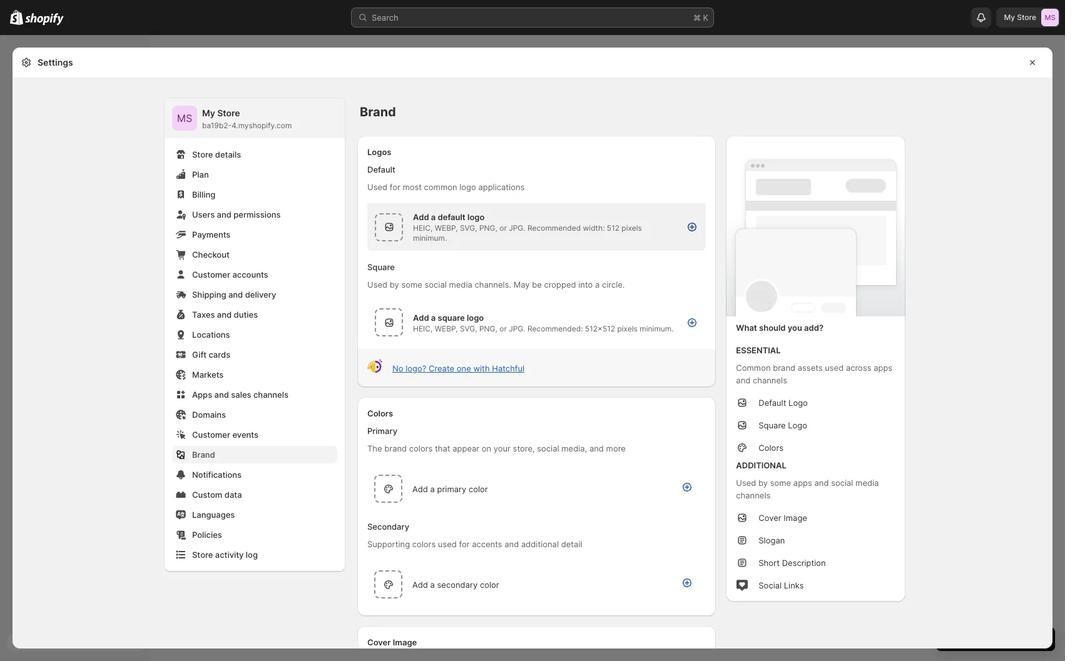 Task type: describe. For each thing, give the bounding box(es) containing it.
brand link
[[172, 447, 338, 464]]

⌘
[[694, 13, 701, 23]]

1 horizontal spatial my store image
[[1042, 9, 1060, 26]]

used for used by some social media channels. may be cropped into a circle.
[[368, 280, 388, 290]]

square logo
[[759, 421, 808, 431]]

add for add a square logo heic, webp, svg, png, or jpg. recommended: 512×512 pixels minimum.
[[413, 313, 429, 323]]

0 horizontal spatial used
[[438, 540, 457, 550]]

notifications
[[192, 470, 242, 480]]

recommended
[[528, 224, 581, 233]]

logo for square
[[467, 313, 484, 323]]

add a square logo heic, webp, svg, png, or jpg. recommended: 512×512 pixels minimum.
[[413, 313, 674, 333]]

used inside common brand assets used across apps and channels
[[826, 363, 844, 373]]

customer accounts
[[192, 270, 268, 280]]

languages
[[192, 510, 235, 520]]

logo for square logo
[[789, 421, 808, 431]]

ba19b2-
[[202, 121, 232, 130]]

a for add a square logo heic, webp, svg, png, or jpg. recommended: 512×512 pixels minimum.
[[431, 313, 436, 323]]

logo for default logo
[[789, 398, 808, 408]]

short
[[759, 559, 780, 569]]

1 vertical spatial image
[[393, 638, 417, 648]]

apps inside the used by some apps and social media channels
[[794, 478, 813, 488]]

slogan
[[759, 536, 786, 546]]

additional
[[522, 540, 559, 550]]

default for default logo
[[759, 398, 787, 408]]

activity
[[215, 551, 244, 561]]

shop settings menu element
[[165, 98, 345, 572]]

customer accounts link
[[172, 266, 338, 284]]

details
[[215, 150, 241, 160]]

0 vertical spatial logo
[[460, 182, 476, 192]]

0 vertical spatial image
[[784, 514, 808, 524]]

settings
[[38, 57, 73, 68]]

no logo? create one with hatchful
[[393, 364, 525, 374]]

by for used by some social media channels. may be cropped into a circle.
[[390, 280, 399, 290]]

search
[[372, 13, 399, 23]]

secondary
[[368, 522, 410, 532]]

webp, for default
[[435, 224, 458, 233]]

should
[[760, 323, 786, 333]]

apps and sales channels
[[192, 390, 289, 400]]

hatchful
[[492, 364, 525, 374]]

markets link
[[172, 366, 338, 384]]

square for square
[[368, 262, 395, 272]]

custom data
[[192, 490, 242, 500]]

customer events
[[192, 430, 259, 440]]

gift cards link
[[172, 346, 338, 364]]

shipping and delivery
[[192, 290, 276, 300]]

logo for default
[[468, 212, 485, 222]]

locations
[[192, 330, 230, 340]]

jpg. for add a square logo
[[509, 324, 526, 333]]

appear
[[453, 444, 480, 454]]

users and permissions
[[192, 210, 281, 220]]

width:
[[583, 224, 605, 233]]

add a secondary color
[[413, 580, 500, 590]]

default for default
[[368, 165, 396, 175]]

essential
[[737, 346, 781, 356]]

social inside the used by some apps and social media channels
[[832, 478, 854, 488]]

delivery
[[245, 290, 276, 300]]

heic, for add a default logo
[[413, 224, 433, 233]]

store inside "link"
[[192, 150, 213, 160]]

used for most common logo applications
[[368, 182, 525, 192]]

used for used by some apps and social media channels
[[737, 478, 757, 488]]

a right into
[[596, 280, 600, 290]]

what
[[737, 323, 758, 333]]

store details
[[192, 150, 241, 160]]

gift
[[192, 350, 207, 360]]

description
[[783, 559, 827, 569]]

media,
[[562, 444, 588, 454]]

secondary
[[437, 580, 478, 590]]

custom data link
[[172, 487, 338, 504]]

into
[[579, 280, 593, 290]]

duties
[[234, 310, 258, 320]]

links
[[785, 581, 805, 591]]

add a default logo heic, webp, svg, png, or jpg. recommended width: 512 pixels minimum.
[[413, 212, 642, 243]]

square
[[438, 313, 465, 323]]

common
[[424, 182, 458, 192]]

channels.
[[475, 280, 512, 290]]

applications
[[479, 182, 525, 192]]

on
[[482, 444, 492, 454]]

sales
[[231, 390, 251, 400]]

permissions
[[234, 210, 281, 220]]

social links
[[759, 581, 805, 591]]

common
[[737, 363, 771, 373]]

most
[[403, 182, 422, 192]]

one
[[457, 364, 471, 374]]

users and permissions link
[[172, 206, 338, 224]]

users
[[192, 210, 215, 220]]

1 vertical spatial colors
[[413, 540, 436, 550]]

my store
[[1005, 13, 1037, 22]]

domains link
[[172, 406, 338, 424]]

store inside my store ba19b2-4.myshopify.com
[[217, 108, 240, 118]]

customer for customer events
[[192, 430, 230, 440]]

store activity log
[[192, 551, 258, 561]]

events
[[233, 430, 259, 440]]

policies
[[192, 530, 222, 540]]

color for add a primary color
[[469, 484, 488, 494]]

minimum. inside add a square logo heic, webp, svg, png, or jpg. recommended: 512×512 pixels minimum.
[[640, 324, 674, 333]]

png, for add a square logo
[[480, 324, 498, 333]]

or for add a default logo
[[500, 224, 507, 233]]

customer for customer accounts
[[192, 270, 230, 280]]

0 horizontal spatial cover image
[[368, 638, 417, 648]]

square for square logo
[[759, 421, 786, 431]]

what should you add?
[[737, 323, 824, 333]]

used by some apps and social media channels
[[737, 478, 880, 501]]

k
[[704, 13, 709, 23]]

svg, for square
[[460, 324, 478, 333]]

the
[[368, 444, 382, 454]]

pixels inside add a square logo heic, webp, svg, png, or jpg. recommended: 512×512 pixels minimum.
[[618, 324, 638, 333]]

shopify image
[[10, 10, 23, 25]]

512×512
[[585, 324, 616, 333]]

shipping and delivery link
[[172, 286, 338, 304]]

accounts
[[233, 270, 268, 280]]

customer events link
[[172, 426, 338, 444]]



Task type: locate. For each thing, give the bounding box(es) containing it.
cropped
[[545, 280, 577, 290]]

0 vertical spatial cover image
[[759, 514, 808, 524]]

0 vertical spatial apps
[[874, 363, 893, 373]]

1 vertical spatial square
[[759, 421, 786, 431]]

0 vertical spatial channels
[[753, 376, 788, 386]]

cards
[[209, 350, 231, 360]]

svg,
[[460, 224, 478, 233], [460, 324, 478, 333]]

log
[[246, 551, 258, 561]]

0 vertical spatial color
[[469, 484, 488, 494]]

2 or from the top
[[500, 324, 507, 333]]

1 png, from the top
[[480, 224, 498, 233]]

1 horizontal spatial image
[[784, 514, 808, 524]]

pixels right the 512×512
[[618, 324, 638, 333]]

plan link
[[172, 166, 338, 184]]

color right primary
[[469, 484, 488, 494]]

short description
[[759, 559, 827, 569]]

0 vertical spatial used
[[368, 182, 388, 192]]

your
[[494, 444, 511, 454]]

1 vertical spatial logo
[[468, 212, 485, 222]]

0 vertical spatial or
[[500, 224, 507, 233]]

1 vertical spatial brand
[[192, 450, 215, 460]]

0 horizontal spatial brand
[[192, 450, 215, 460]]

no logo? create one with hatchful image
[[368, 359, 383, 375]]

0 vertical spatial pixels
[[622, 224, 642, 233]]

apps right across
[[874, 363, 893, 373]]

jpg. inside add a default logo heic, webp, svg, png, or jpg. recommended width: 512 pixels minimum.
[[509, 224, 526, 233]]

0 horizontal spatial some
[[402, 280, 423, 290]]

2 horizontal spatial social
[[832, 478, 854, 488]]

colors up additional
[[759, 443, 784, 453]]

0 vertical spatial square
[[368, 262, 395, 272]]

image
[[784, 514, 808, 524], [393, 638, 417, 648]]

used
[[826, 363, 844, 373], [438, 540, 457, 550]]

png, inside add a square logo heic, webp, svg, png, or jpg. recommended: 512×512 pixels minimum.
[[480, 324, 498, 333]]

heic, up logo?
[[413, 324, 433, 333]]

1 horizontal spatial cover
[[759, 514, 782, 524]]

pixels right 512
[[622, 224, 642, 233]]

logo?
[[406, 364, 427, 374]]

colors left that
[[409, 444, 433, 454]]

a left primary
[[431, 484, 435, 494]]

or up 'hatchful'
[[500, 324, 507, 333]]

0 vertical spatial heic,
[[413, 224, 433, 233]]

apps
[[192, 390, 212, 400]]

add for add a default logo heic, webp, svg, png, or jpg. recommended width: 512 pixels minimum.
[[413, 212, 429, 222]]

brand for the
[[385, 444, 407, 454]]

1 vertical spatial jpg.
[[509, 324, 526, 333]]

used for used for most common logo applications
[[368, 182, 388, 192]]

webp, down square
[[435, 324, 458, 333]]

2 jpg. from the top
[[509, 324, 526, 333]]

0 horizontal spatial apps
[[794, 478, 813, 488]]

brand right the
[[385, 444, 407, 454]]

pixels inside add a default logo heic, webp, svg, png, or jpg. recommended width: 512 pixels minimum.
[[622, 224, 642, 233]]

heic, down most
[[413, 224, 433, 233]]

add
[[413, 212, 429, 222], [413, 313, 429, 323], [413, 484, 428, 494], [413, 580, 428, 590]]

colors
[[368, 409, 393, 419], [759, 443, 784, 453]]

0 vertical spatial svg,
[[460, 224, 478, 233]]

some for apps
[[771, 478, 792, 488]]

shipping
[[192, 290, 226, 300]]

logo up square logo in the right bottom of the page
[[789, 398, 808, 408]]

default up square logo in the right bottom of the page
[[759, 398, 787, 408]]

1 vertical spatial default
[[759, 398, 787, 408]]

store activity log link
[[172, 547, 338, 564]]

0 vertical spatial webp,
[[435, 224, 458, 233]]

customer down the checkout
[[192, 270, 230, 280]]

store
[[1018, 13, 1037, 22], [217, 108, 240, 118], [192, 150, 213, 160], [192, 551, 213, 561]]

brand for common
[[774, 363, 796, 373]]

default
[[438, 212, 466, 222]]

minimum.
[[413, 234, 447, 243], [640, 324, 674, 333]]

for left most
[[390, 182, 401, 192]]

by for used by some apps and social media channels
[[759, 478, 769, 488]]

supporting colors used for accents and additional detail
[[368, 540, 583, 550]]

1 horizontal spatial square
[[759, 421, 786, 431]]

heic, inside add a square logo heic, webp, svg, png, or jpg. recommended: 512×512 pixels minimum.
[[413, 324, 433, 333]]

some for social
[[402, 280, 423, 290]]

0 vertical spatial media
[[449, 280, 473, 290]]

primary
[[368, 426, 398, 437]]

1 vertical spatial webp,
[[435, 324, 458, 333]]

the brand colors that appear on your store, social media, and more
[[368, 444, 626, 454]]

and
[[217, 210, 232, 220], [229, 290, 243, 300], [217, 310, 232, 320], [737, 376, 751, 386], [215, 390, 229, 400], [590, 444, 604, 454], [815, 478, 829, 488], [505, 540, 519, 550]]

0 vertical spatial some
[[402, 280, 423, 290]]

add for add a primary color
[[413, 484, 428, 494]]

no
[[393, 364, 404, 374]]

0 horizontal spatial cover
[[368, 638, 391, 648]]

png, inside add a default logo heic, webp, svg, png, or jpg. recommended width: 512 pixels minimum.
[[480, 224, 498, 233]]

be
[[532, 280, 542, 290]]

minimum. down the default
[[413, 234, 447, 243]]

jpg. inside add a square logo heic, webp, svg, png, or jpg. recommended: 512×512 pixels minimum.
[[509, 324, 526, 333]]

1 vertical spatial my store image
[[172, 106, 197, 131]]

png, up the 'with' at the left bottom of page
[[480, 324, 498, 333]]

ms button
[[172, 106, 197, 131]]

0 horizontal spatial brand
[[385, 444, 407, 454]]

may
[[514, 280, 530, 290]]

logo inside add a square logo heic, webp, svg, png, or jpg. recommended: 512×512 pixels minimum.
[[467, 313, 484, 323]]

1 vertical spatial or
[[500, 324, 507, 333]]

webp, inside add a default logo heic, webp, svg, png, or jpg. recommended width: 512 pixels minimum.
[[435, 224, 458, 233]]

0 vertical spatial colors
[[409, 444, 433, 454]]

channels inside common brand assets used across apps and channels
[[753, 376, 788, 386]]

1 horizontal spatial social
[[538, 444, 560, 454]]

apps inside common brand assets used across apps and channels
[[874, 363, 893, 373]]

brand
[[774, 363, 796, 373], [385, 444, 407, 454]]

billing link
[[172, 186, 338, 204]]

0 vertical spatial jpg.
[[509, 224, 526, 233]]

shopify image
[[25, 13, 64, 26]]

1 horizontal spatial apps
[[874, 363, 893, 373]]

0 vertical spatial brand
[[774, 363, 796, 373]]

1 vertical spatial customer
[[192, 430, 230, 440]]

1 horizontal spatial for
[[459, 540, 470, 550]]

add left the default
[[413, 212, 429, 222]]

brand left assets
[[774, 363, 796, 373]]

colors up primary
[[368, 409, 393, 419]]

4.myshopify.com
[[232, 121, 292, 130]]

my store ba19b2-4.myshopify.com
[[202, 108, 292, 130]]

add left secondary
[[413, 580, 428, 590]]

a for add a primary color
[[431, 484, 435, 494]]

checkout link
[[172, 246, 338, 264]]

minimum. inside add a default logo heic, webp, svg, png, or jpg. recommended width: 512 pixels minimum.
[[413, 234, 447, 243]]

svg, inside add a square logo heic, webp, svg, png, or jpg. recommended: 512×512 pixels minimum.
[[460, 324, 478, 333]]

my store image right my store
[[1042, 9, 1060, 26]]

0 vertical spatial customer
[[192, 270, 230, 280]]

1 vertical spatial my
[[202, 108, 215, 118]]

1 horizontal spatial by
[[759, 478, 769, 488]]

a inside add a default logo heic, webp, svg, png, or jpg. recommended width: 512 pixels minimum.
[[431, 212, 436, 222]]

brand up logos in the left top of the page
[[360, 105, 396, 120]]

add inside add a default logo heic, webp, svg, png, or jpg. recommended width: 512 pixels minimum.
[[413, 212, 429, 222]]

0 horizontal spatial media
[[449, 280, 473, 290]]

cover
[[759, 514, 782, 524], [368, 638, 391, 648]]

my for my store ba19b2-4.myshopify.com
[[202, 108, 215, 118]]

circle.
[[602, 280, 625, 290]]

0 horizontal spatial colors
[[368, 409, 393, 419]]

and inside common brand assets used across apps and channels
[[737, 376, 751, 386]]

more
[[607, 444, 626, 454]]

0 vertical spatial used
[[826, 363, 844, 373]]

used left accents
[[438, 540, 457, 550]]

0 horizontal spatial for
[[390, 182, 401, 192]]

1 heic, from the top
[[413, 224, 433, 233]]

store,
[[513, 444, 535, 454]]

checkout
[[192, 250, 230, 260]]

0 horizontal spatial default
[[368, 165, 396, 175]]

0 horizontal spatial my
[[202, 108, 215, 118]]

png,
[[480, 224, 498, 233], [480, 324, 498, 333]]

media
[[449, 280, 473, 290], [856, 478, 880, 488]]

1 webp, from the top
[[435, 224, 458, 233]]

add left primary
[[413, 484, 428, 494]]

1 vertical spatial used
[[368, 280, 388, 290]]

dialog
[[1058, 48, 1066, 649]]

channels up "domains" link
[[254, 390, 289, 400]]

a left secondary
[[431, 580, 435, 590]]

a for add a default logo heic, webp, svg, png, or jpg. recommended width: 512 pixels minimum.
[[431, 212, 436, 222]]

0 horizontal spatial image
[[393, 638, 417, 648]]

0 vertical spatial for
[[390, 182, 401, 192]]

0 horizontal spatial minimum.
[[413, 234, 447, 243]]

notifications link
[[172, 467, 338, 484]]

by
[[390, 280, 399, 290], [759, 478, 769, 488]]

no logo? create one with hatchful link
[[393, 364, 525, 374]]

1 horizontal spatial media
[[856, 478, 880, 488]]

1 horizontal spatial brand
[[360, 105, 396, 120]]

heic, inside add a default logo heic, webp, svg, png, or jpg. recommended width: 512 pixels minimum.
[[413, 224, 433, 233]]

logo down default logo
[[789, 421, 808, 431]]

square
[[368, 262, 395, 272], [759, 421, 786, 431]]

1 vertical spatial used
[[438, 540, 457, 550]]

recommended:
[[528, 324, 583, 333]]

my store image inside shop settings menu element
[[172, 106, 197, 131]]

customer down domains on the left bottom of the page
[[192, 430, 230, 440]]

social
[[425, 280, 447, 290], [538, 444, 560, 454], [832, 478, 854, 488]]

logos
[[368, 147, 392, 157]]

with
[[474, 364, 490, 374]]

color right secondary
[[480, 580, 500, 590]]

add?
[[805, 323, 824, 333]]

0 horizontal spatial social
[[425, 280, 447, 290]]

1 vertical spatial cover
[[368, 638, 391, 648]]

my for my store
[[1005, 13, 1016, 22]]

1 vertical spatial heic,
[[413, 324, 433, 333]]

1 vertical spatial by
[[759, 478, 769, 488]]

webp, for square
[[435, 324, 458, 333]]

2 customer from the top
[[192, 430, 230, 440]]

used right assets
[[826, 363, 844, 373]]

2 svg, from the top
[[460, 324, 478, 333]]

2 vertical spatial social
[[832, 478, 854, 488]]

1 horizontal spatial brand
[[774, 363, 796, 373]]

color for add a secondary color
[[480, 580, 500, 590]]

or for add a square logo
[[500, 324, 507, 333]]

1 vertical spatial cover image
[[368, 638, 417, 648]]

1 vertical spatial png,
[[480, 324, 498, 333]]

markets
[[192, 370, 224, 380]]

a left square
[[431, 313, 436, 323]]

0 vertical spatial colors
[[368, 409, 393, 419]]

logo right square
[[467, 313, 484, 323]]

channels
[[753, 376, 788, 386], [254, 390, 289, 400], [737, 491, 771, 501]]

1 vertical spatial colors
[[759, 443, 784, 453]]

svg, down square
[[460, 324, 478, 333]]

logo inside add a default logo heic, webp, svg, png, or jpg. recommended width: 512 pixels minimum.
[[468, 212, 485, 222]]

1 or from the top
[[500, 224, 507, 233]]

2 vertical spatial used
[[737, 478, 757, 488]]

taxes and duties
[[192, 310, 258, 320]]

some inside the used by some apps and social media channels
[[771, 478, 792, 488]]

supporting
[[368, 540, 410, 550]]

policies link
[[172, 527, 338, 544]]

my store image left ba19b2-
[[172, 106, 197, 131]]

1 jpg. from the top
[[509, 224, 526, 233]]

0 vertical spatial minimum.
[[413, 234, 447, 243]]

or down applications
[[500, 224, 507, 233]]

add for add a secondary color
[[413, 580, 428, 590]]

webp, down the default
[[435, 224, 458, 233]]

2 heic, from the top
[[413, 324, 433, 333]]

png, down applications
[[480, 224, 498, 233]]

channels for essential
[[753, 376, 788, 386]]

used inside the used by some apps and social media channels
[[737, 478, 757, 488]]

taxes
[[192, 310, 215, 320]]

1 vertical spatial media
[[856, 478, 880, 488]]

2 png, from the top
[[480, 324, 498, 333]]

or
[[500, 224, 507, 233], [500, 324, 507, 333]]

channels inside apps and sales channels link
[[254, 390, 289, 400]]

minimum. right the 512×512
[[640, 324, 674, 333]]

0 vertical spatial my
[[1005, 13, 1016, 22]]

locations link
[[172, 326, 338, 344]]

used by some social media channels. may be cropped into a circle.
[[368, 280, 625, 290]]

channels inside the used by some apps and social media channels
[[737, 491, 771, 501]]

1 vertical spatial apps
[[794, 478, 813, 488]]

heic, for add a square logo
[[413, 324, 433, 333]]

0 vertical spatial brand
[[360, 105, 396, 120]]

default down logos in the left top of the page
[[368, 165, 396, 175]]

webp, inside add a square logo heic, webp, svg, png, or jpg. recommended: 512×512 pixels minimum.
[[435, 324, 458, 333]]

channels for additional
[[737, 491, 771, 501]]

svg, for default
[[460, 224, 478, 233]]

2 vertical spatial logo
[[467, 313, 484, 323]]

0 vertical spatial cover
[[759, 514, 782, 524]]

a inside add a square logo heic, webp, svg, png, or jpg. recommended: 512×512 pixels minimum.
[[431, 313, 436, 323]]

domains
[[192, 410, 226, 420]]

colors
[[409, 444, 433, 454], [413, 540, 436, 550]]

0 vertical spatial logo
[[789, 398, 808, 408]]

add left square
[[413, 313, 429, 323]]

1 vertical spatial brand
[[385, 444, 407, 454]]

1 horizontal spatial used
[[826, 363, 844, 373]]

1 vertical spatial social
[[538, 444, 560, 454]]

channels down common
[[753, 376, 788, 386]]

1 horizontal spatial cover image
[[759, 514, 808, 524]]

add a primary color
[[413, 484, 488, 494]]

or inside add a square logo heic, webp, svg, png, or jpg. recommended: 512×512 pixels minimum.
[[500, 324, 507, 333]]

a left the default
[[431, 212, 436, 222]]

brand inside common brand assets used across apps and channels
[[774, 363, 796, 373]]

settings dialog
[[13, 48, 1053, 662]]

1 horizontal spatial minimum.
[[640, 324, 674, 333]]

0 vertical spatial my store image
[[1042, 9, 1060, 26]]

1 horizontal spatial my
[[1005, 13, 1016, 22]]

0 vertical spatial png,
[[480, 224, 498, 233]]

a for add a secondary color
[[431, 580, 435, 590]]

jpg. left recommended
[[509, 224, 526, 233]]

1 vertical spatial logo
[[789, 421, 808, 431]]

jpg.
[[509, 224, 526, 233], [509, 324, 526, 333]]

1 vertical spatial channels
[[254, 390, 289, 400]]

1 horizontal spatial default
[[759, 398, 787, 408]]

apps down square logo in the right bottom of the page
[[794, 478, 813, 488]]

plan
[[192, 170, 209, 180]]

add inside add a square logo heic, webp, svg, png, or jpg. recommended: 512×512 pixels minimum.
[[413, 313, 429, 323]]

my inside my store ba19b2-4.myshopify.com
[[202, 108, 215, 118]]

1 vertical spatial some
[[771, 478, 792, 488]]

brand up "notifications"
[[192, 450, 215, 460]]

jpg. left 'recommended:'
[[509, 324, 526, 333]]

detail
[[562, 540, 583, 550]]

brand
[[360, 105, 396, 120], [192, 450, 215, 460]]

2 vertical spatial channels
[[737, 491, 771, 501]]

1 customer from the top
[[192, 270, 230, 280]]

used
[[368, 182, 388, 192], [368, 280, 388, 290], [737, 478, 757, 488]]

1 horizontal spatial colors
[[759, 443, 784, 453]]

colors right supporting
[[413, 540, 436, 550]]

0 vertical spatial social
[[425, 280, 447, 290]]

payments
[[192, 230, 231, 240]]

0 horizontal spatial square
[[368, 262, 395, 272]]

svg, inside add a default logo heic, webp, svg, png, or jpg. recommended width: 512 pixels minimum.
[[460, 224, 478, 233]]

channels down additional
[[737, 491, 771, 501]]

by inside the used by some apps and social media channels
[[759, 478, 769, 488]]

png, for add a default logo
[[480, 224, 498, 233]]

1 vertical spatial color
[[480, 580, 500, 590]]

0 vertical spatial default
[[368, 165, 396, 175]]

create
[[429, 364, 455, 374]]

1 svg, from the top
[[460, 224, 478, 233]]

logo right common
[[460, 182, 476, 192]]

2 webp, from the top
[[435, 324, 458, 333]]

across
[[847, 363, 872, 373]]

for left accents
[[459, 540, 470, 550]]

media inside the used by some apps and social media channels
[[856, 478, 880, 488]]

logo right the default
[[468, 212, 485, 222]]

512
[[607, 224, 620, 233]]

1 vertical spatial svg,
[[460, 324, 478, 333]]

or inside add a default logo heic, webp, svg, png, or jpg. recommended width: 512 pixels minimum.
[[500, 224, 507, 233]]

and inside the used by some apps and social media channels
[[815, 478, 829, 488]]

0 vertical spatial by
[[390, 280, 399, 290]]

1 vertical spatial pixels
[[618, 324, 638, 333]]

0 horizontal spatial by
[[390, 280, 399, 290]]

customer
[[192, 270, 230, 280], [192, 430, 230, 440]]

assets
[[798, 363, 823, 373]]

jpg. for add a default logo
[[509, 224, 526, 233]]

brand inside the brand 'link'
[[192, 450, 215, 460]]

1 vertical spatial for
[[459, 540, 470, 550]]

my store image
[[1042, 9, 1060, 26], [172, 106, 197, 131]]

svg, down the default
[[460, 224, 478, 233]]

default logo
[[759, 398, 808, 408]]

that
[[435, 444, 451, 454]]



Task type: vqa. For each thing, say whether or not it's contained in the screenshot.
"Checkout"
yes



